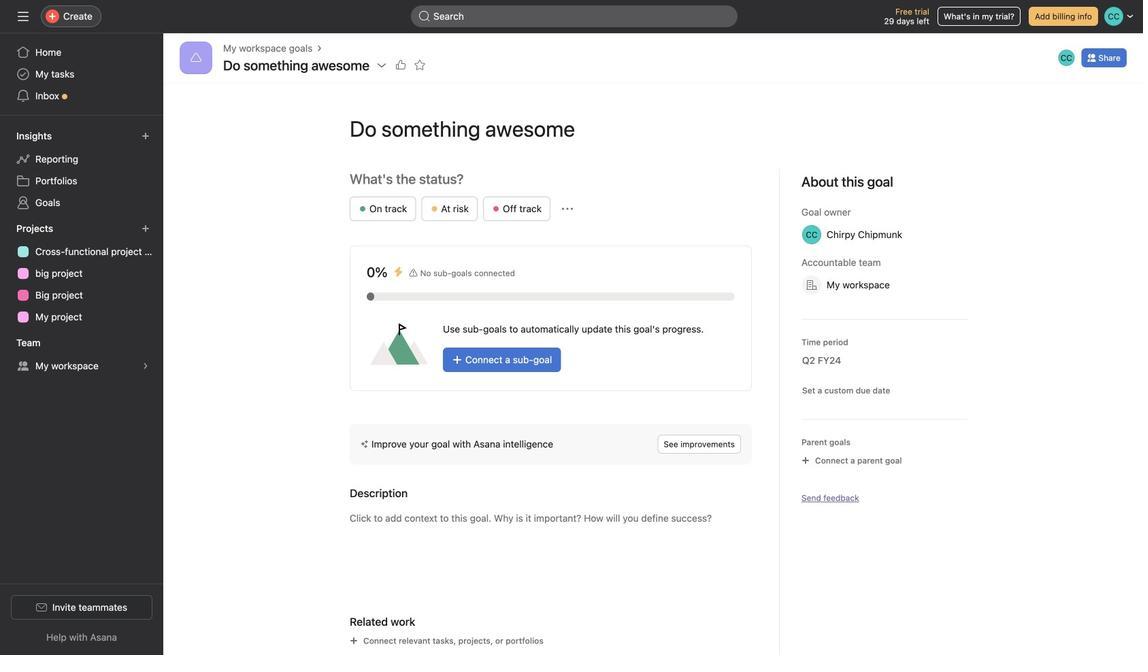 Task type: locate. For each thing, give the bounding box(es) containing it.
see details, my workspace image
[[142, 362, 150, 370]]

isinverse image
[[419, 11, 430, 22]]

add to starred image
[[415, 60, 425, 71]]

list box
[[411, 5, 738, 27]]

hide sidebar image
[[18, 11, 29, 22]]

new insights image
[[142, 132, 150, 140]]

Goal name text field
[[339, 104, 968, 153]]

new project or portfolio image
[[142, 225, 150, 233]]

projects element
[[0, 216, 163, 331]]



Task type: vqa. For each thing, say whether or not it's contained in the screenshot.
Show options ICON
yes



Task type: describe. For each thing, give the bounding box(es) containing it.
global element
[[0, 33, 163, 115]]

teams element
[[0, 331, 163, 380]]

show options image
[[376, 60, 387, 71]]

insights element
[[0, 124, 163, 216]]

0 likes. click to like this task image
[[396, 60, 406, 71]]

cc image
[[1061, 50, 1073, 66]]



